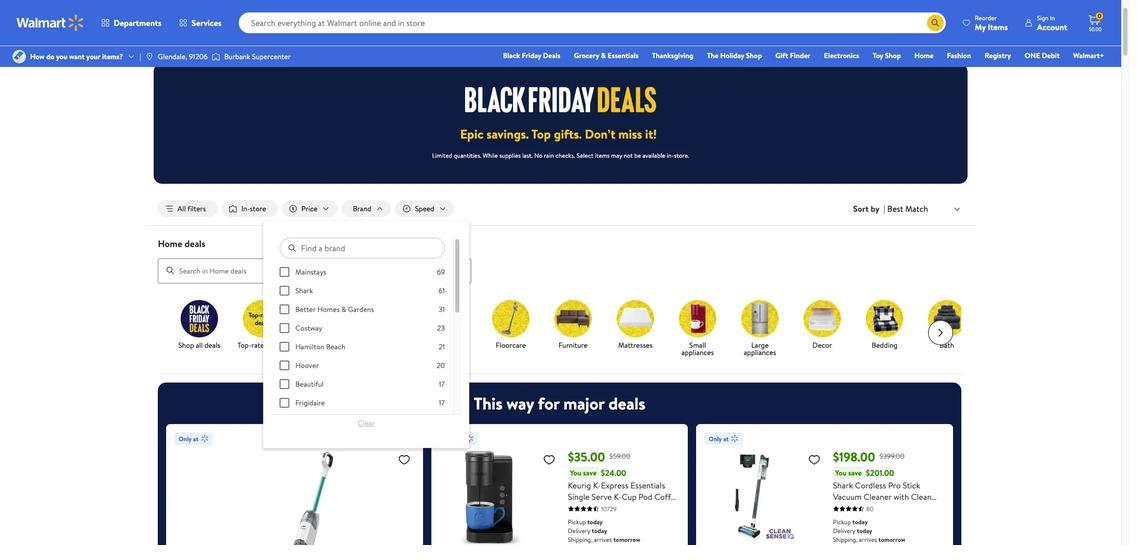 Task type: vqa. For each thing, say whether or not it's contained in the screenshot.
pod
yes



Task type: locate. For each thing, give the bounding box(es) containing it.
large
[[751, 340, 769, 350]]

shop left all
[[178, 340, 194, 350]]

 image left how
[[12, 50, 26, 63]]

tomorrow down 10729
[[613, 535, 640, 544]]

save for $35.00
[[583, 467, 597, 478]]

my
[[975, 21, 986, 32]]

registry link
[[980, 50, 1016, 61]]

store.
[[674, 151, 689, 160]]

shark up sense
[[833, 479, 853, 491]]

all left filters at the top of page
[[178, 203, 186, 214]]

& right dining
[[459, 340, 464, 350]]

top
[[531, 125, 551, 143]]

0 horizontal spatial delivery
[[568, 526, 590, 535]]

$198.00 $399.00
[[833, 448, 905, 465]]

pickup today delivery today shipping, arrives tomorrow inside $35.00 group
[[568, 517, 640, 544]]

limited quantities. while supplies last. no rain checks. select items may not be available in-store.
[[432, 151, 689, 160]]

major
[[563, 392, 605, 415]]

save
[[583, 467, 597, 478], [848, 467, 862, 478]]

tomorrow inside $35.00 group
[[613, 535, 640, 544]]

speed button
[[395, 200, 454, 217]]

1 horizontal spatial tomorrow
[[878, 535, 905, 544]]

only inside $198.00 group
[[709, 434, 722, 443]]

arrives for $35.00
[[594, 535, 612, 544]]

services
[[192, 17, 221, 29]]

home down "search icon" on the top right of page
[[914, 50, 933, 61]]

only inside group
[[179, 434, 192, 443]]

pickup today delivery today shipping, arrives tomorrow for $198.00
[[833, 517, 905, 544]]

2 pickup from the left
[[833, 517, 851, 526]]

0 horizontal spatial pickup today delivery today shipping, arrives tomorrow
[[568, 517, 640, 544]]

shark
[[295, 286, 313, 296], [833, 479, 853, 491]]

0 vertical spatial shark
[[295, 286, 313, 296]]

grocery & essentials link
[[569, 50, 643, 61]]

pickup down sense
[[833, 517, 851, 526]]

essentials right express
[[630, 479, 665, 491]]

at
[[193, 434, 198, 443], [723, 434, 729, 443]]

0 horizontal spatial  image
[[12, 50, 26, 63]]

gift finder
[[775, 50, 810, 61]]

sort and filter section element
[[145, 192, 976, 225]]

shark inside "you save $201.00 shark cordless pro stick vacuum cleaner with clean sense iq, iz540h"
[[833, 479, 853, 491]]

1 horizontal spatial pickup today delivery today shipping, arrives tomorrow
[[833, 517, 905, 544]]

None checkbox
[[280, 267, 289, 277], [280, 305, 289, 314], [280, 342, 289, 351], [280, 379, 289, 389], [280, 398, 289, 408], [280, 267, 289, 277], [280, 305, 289, 314], [280, 342, 289, 351], [280, 379, 289, 389], [280, 398, 289, 408]]

you inside you save $24.00 keurig k-express essentials single serve k-cup pod coffee maker, black
[[570, 467, 581, 478]]

shop all deals link
[[172, 300, 226, 351]]

| right items?
[[140, 51, 141, 62]]

shop all deals image
[[181, 300, 218, 337]]

0 horizontal spatial pickup
[[568, 517, 586, 526]]

tomorrow for $35.00
[[613, 535, 640, 544]]

with
[[894, 491, 909, 502]]

Home deals search field
[[145, 237, 976, 283]]

deals
[[185, 237, 205, 250], [204, 340, 220, 350], [270, 340, 286, 350], [608, 392, 645, 415]]

homes
[[317, 304, 340, 315]]

& for kitchen
[[459, 340, 464, 350]]

| right by
[[884, 203, 885, 214]]

black inside you save $24.00 keurig k-express essentials single serve k-cup pod coffee maker, black
[[594, 502, 613, 514]]

appliances down large appliances image
[[744, 347, 776, 357]]

None checkbox
[[280, 286, 289, 295], [280, 323, 289, 333], [280, 361, 289, 370], [280, 286, 289, 295], [280, 323, 289, 333], [280, 361, 289, 370]]

better
[[295, 304, 316, 315]]

91206
[[189, 51, 208, 62]]

you up keurig
[[570, 467, 581, 478]]

all for all home
[[158, 7, 166, 18]]

2 at from the left
[[723, 434, 729, 443]]

all home
[[158, 7, 186, 18]]

in-store
[[241, 203, 266, 214]]

reorder
[[975, 13, 997, 22]]

available
[[642, 151, 665, 160]]

1 arrives from the left
[[594, 535, 612, 544]]

small appliances link
[[671, 300, 725, 358]]

1 vertical spatial essentials
[[630, 479, 665, 491]]

get it today image
[[368, 300, 405, 337]]

how do you want your items?
[[30, 51, 123, 62]]

2 horizontal spatial shop
[[885, 50, 901, 61]]

shipping, for $198.00
[[833, 535, 858, 544]]

0 horizontal spatial arrives
[[594, 535, 612, 544]]

0 horizontal spatial shipping,
[[568, 535, 592, 544]]

$0.00
[[1089, 25, 1102, 33]]

only for $198.00 group
[[709, 434, 722, 443]]

you
[[56, 51, 67, 62]]

0 horizontal spatial you
[[570, 467, 581, 478]]

bath
[[940, 340, 954, 350]]

bath image
[[928, 300, 965, 337]]

shipping, inside $35.00 group
[[568, 535, 592, 544]]

2 appliances from the left
[[744, 347, 776, 357]]

you save $24.00 keurig k-express essentials single serve k-cup pod coffee maker, black
[[568, 467, 680, 514]]

0 vertical spatial black
[[503, 50, 520, 61]]

1 horizontal spatial shark
[[833, 479, 853, 491]]

you
[[570, 467, 581, 478], [835, 467, 846, 478]]

gift
[[775, 50, 788, 61]]

only at inside $198.00 group
[[709, 434, 729, 443]]

1 horizontal spatial at
[[723, 434, 729, 443]]

1 horizontal spatial appliances
[[744, 347, 776, 357]]

0 horizontal spatial shark
[[295, 286, 313, 296]]

1 horizontal spatial save
[[848, 467, 862, 478]]

only at group
[[174, 432, 415, 545]]

69
[[437, 267, 445, 277]]

pickup today delivery today shipping, arrives tomorrow down 10729
[[568, 517, 640, 544]]

1 vertical spatial shark
[[833, 479, 853, 491]]

hamilton beach
[[295, 342, 345, 352]]

1 tomorrow from the left
[[613, 535, 640, 544]]

1 horizontal spatial only
[[709, 434, 722, 443]]

 image right 91206
[[212, 51, 220, 62]]

&
[[601, 50, 606, 61], [341, 304, 346, 315], [318, 340, 323, 350], [459, 340, 464, 350]]

1 only at from the left
[[179, 434, 198, 443]]

shipping, inside $198.00 group
[[833, 535, 858, 544]]

1 pickup today delivery today shipping, arrives tomorrow from the left
[[568, 517, 640, 544]]

1 horizontal spatial black
[[594, 502, 613, 514]]

bedding link
[[858, 300, 912, 351]]

services button
[[170, 10, 230, 35]]

2 only from the left
[[709, 434, 722, 443]]

essentials right grocery
[[608, 50, 638, 61]]

delivery for $35.00
[[568, 526, 590, 535]]

frigidaire
[[295, 398, 325, 408]]

floorcare image
[[492, 300, 529, 337]]

2 shipping, from the left
[[833, 535, 858, 544]]

tomorrow down iz540h
[[878, 535, 905, 544]]

savings.
[[487, 125, 529, 143]]

$50 & under
[[305, 340, 343, 350]]

at inside group
[[193, 434, 198, 443]]

best match
[[887, 203, 928, 214]]

 image
[[12, 50, 26, 63], [212, 51, 220, 62], [145, 52, 154, 61]]

deals right major
[[608, 392, 645, 415]]

all left "home"
[[158, 7, 166, 18]]

2 arrives from the left
[[859, 535, 877, 544]]

items
[[988, 21, 1008, 32]]

0 horizontal spatial appliances
[[681, 347, 714, 357]]

2 tomorrow from the left
[[878, 535, 905, 544]]

delivery for $198.00
[[833, 526, 855, 535]]

2 horizontal spatial  image
[[212, 51, 220, 62]]

1 at from the left
[[193, 434, 198, 443]]

0 horizontal spatial |
[[140, 51, 141, 62]]

1 horizontal spatial  image
[[145, 52, 154, 61]]

save inside you save $24.00 keurig k-express essentials single serve k-cup pod coffee maker, black
[[583, 467, 597, 478]]

0 horizontal spatial only at
[[179, 434, 198, 443]]

1 pickup from the left
[[568, 517, 586, 526]]

1 only from the left
[[179, 434, 192, 443]]

keurig
[[568, 479, 591, 491]]

all inside all filters button
[[178, 203, 186, 214]]

0 horizontal spatial tomorrow
[[613, 535, 640, 544]]

arrives
[[594, 535, 612, 544], [859, 535, 877, 544]]

2 save from the left
[[848, 467, 862, 478]]

want
[[69, 51, 85, 62]]

1 vertical spatial home
[[158, 237, 182, 250]]

$50 & under image
[[305, 300, 343, 337]]

pickup for $35.00
[[568, 517, 586, 526]]

shipping, for $35.00
[[568, 535, 592, 544]]

account
[[1037, 21, 1067, 32]]

2 you from the left
[[835, 467, 846, 478]]

supplies
[[499, 151, 521, 160]]

1 delivery from the left
[[568, 526, 590, 535]]

coffee
[[654, 491, 680, 502]]

2 delivery from the left
[[833, 526, 855, 535]]

1 horizontal spatial only at
[[709, 434, 729, 443]]

0 vertical spatial all
[[158, 7, 166, 18]]

1 vertical spatial all
[[178, 203, 186, 214]]

0 horizontal spatial all
[[158, 7, 166, 18]]

save up keurig
[[583, 467, 597, 478]]

in-
[[241, 203, 250, 214]]

hoover
[[295, 360, 319, 371]]

save inside "you save $201.00 shark cordless pro stick vacuum cleaner with clean sense iq, iz540h"
[[848, 467, 862, 478]]

group containing mainstays
[[280, 267, 445, 545]]

 image left glendale, at the left of page
[[145, 52, 154, 61]]

deals right rated
[[270, 340, 286, 350]]

at inside $198.00 group
[[723, 434, 729, 443]]

1 vertical spatial 17
[[439, 398, 445, 408]]

0 horizontal spatial black
[[503, 50, 520, 61]]

top-
[[237, 340, 251, 350]]

shop
[[746, 50, 762, 61], [885, 50, 901, 61], [178, 340, 194, 350]]

1 horizontal spatial |
[[884, 203, 885, 214]]

only at inside group
[[179, 434, 198, 443]]

mattresses link
[[608, 300, 662, 351]]

0 vertical spatial essentials
[[608, 50, 638, 61]]

how
[[30, 51, 45, 62]]

costway
[[295, 323, 322, 333]]

1 horizontal spatial all
[[178, 203, 186, 214]]

& right grocery
[[601, 50, 606, 61]]

 image for burbank supercenter
[[212, 51, 220, 62]]

Walmart Site-Wide search field
[[239, 12, 946, 33]]

departments button
[[92, 10, 170, 35]]

beautiful
[[295, 379, 324, 389]]

0 vertical spatial 17
[[439, 379, 445, 389]]

shop right holiday
[[746, 50, 762, 61]]

1 you from the left
[[570, 467, 581, 478]]

only at
[[179, 434, 198, 443], [709, 434, 729, 443]]

& for grocery
[[601, 50, 606, 61]]

1 vertical spatial |
[[884, 203, 885, 214]]

only at for $198.00 group
[[709, 434, 729, 443]]

furniture image
[[554, 300, 592, 337]]

save down $198.00 at right
[[848, 467, 862, 478]]

1 horizontal spatial delivery
[[833, 526, 855, 535]]

1 save from the left
[[583, 467, 597, 478]]

1 vertical spatial black
[[594, 502, 613, 514]]

1 shipping, from the left
[[568, 535, 592, 544]]

1 17 from the top
[[439, 379, 445, 389]]

0 horizontal spatial at
[[193, 434, 198, 443]]

& inside kitchen & dining
[[459, 340, 464, 350]]

delivery inside $198.00 group
[[833, 526, 855, 535]]

shipping, down maker,
[[568, 535, 592, 544]]

delivery down sense
[[833, 526, 855, 535]]

tomorrow
[[613, 535, 640, 544], [878, 535, 905, 544]]

you for $35.00
[[570, 467, 581, 478]]

pickup today delivery today shipping, arrives tomorrow for $35.00
[[568, 517, 640, 544]]

decor
[[812, 340, 832, 350]]

delivery down maker,
[[568, 526, 590, 535]]

& right $50
[[318, 340, 323, 350]]

pickup today delivery today shipping, arrives tomorrow inside $198.00 group
[[833, 517, 905, 544]]

group
[[280, 267, 445, 545]]

arrives down 10729
[[594, 535, 612, 544]]

home
[[168, 7, 186, 18]]

$198.00 group
[[705, 432, 945, 545]]

black right maker,
[[594, 502, 613, 514]]

delivery inside $35.00 group
[[568, 526, 590, 535]]

home inside search box
[[158, 237, 182, 250]]

pickup down maker,
[[568, 517, 586, 526]]

black left friday
[[503, 50, 520, 61]]

arrives down 80 at the right of page
[[859, 535, 877, 544]]

at for $198.00 group
[[723, 434, 729, 443]]

deals down filters at the top of page
[[185, 237, 205, 250]]

1 horizontal spatial home
[[914, 50, 933, 61]]

shipping, down sense
[[833, 535, 858, 544]]

shark up better
[[295, 286, 313, 296]]

pickup inside $198.00 group
[[833, 517, 851, 526]]

arrives for $198.00
[[859, 535, 877, 544]]

electronics
[[824, 50, 859, 61]]

large appliances
[[744, 340, 776, 357]]

0
[[1098, 12, 1101, 20]]

top-rated deals image
[[243, 300, 280, 337]]

0 horizontal spatial save
[[583, 467, 597, 478]]

k- right keurig
[[593, 479, 601, 491]]

appliances down 'small appliances' image
[[681, 347, 714, 357]]

0 horizontal spatial k-
[[593, 479, 601, 491]]

delivery
[[568, 526, 590, 535], [833, 526, 855, 535]]

0 $0.00
[[1089, 12, 1102, 33]]

0 horizontal spatial home
[[158, 237, 182, 250]]

2 17 from the top
[[439, 398, 445, 408]]

home up search image
[[158, 237, 182, 250]]

k- up 10729
[[614, 491, 622, 502]]

1 horizontal spatial arrives
[[859, 535, 877, 544]]

only
[[179, 434, 192, 443], [709, 434, 722, 443]]

1 appliances from the left
[[681, 347, 714, 357]]

pickup today delivery today shipping, arrives tomorrow down 80 at the right of page
[[833, 517, 905, 544]]

0 vertical spatial home
[[914, 50, 933, 61]]

arrives inside $35.00 group
[[594, 535, 612, 544]]

shark inside group
[[295, 286, 313, 296]]

the holiday shop
[[707, 50, 762, 61]]

1 horizontal spatial shipping,
[[833, 535, 858, 544]]

you inside "you save $201.00 shark cordless pro stick vacuum cleaner with clean sense iq, iz540h"
[[835, 467, 846, 478]]

2 only at from the left
[[709, 434, 729, 443]]

1 horizontal spatial pickup
[[833, 517, 851, 526]]

toy
[[873, 50, 883, 61]]

2 pickup today delivery today shipping, arrives tomorrow from the left
[[833, 517, 905, 544]]

& right homes
[[341, 304, 346, 315]]

0 horizontal spatial only
[[179, 434, 192, 443]]

shop right toy
[[885, 50, 901, 61]]

brand
[[353, 203, 371, 214]]

tomorrow inside $198.00 group
[[878, 535, 905, 544]]

1 horizontal spatial you
[[835, 467, 846, 478]]

you down $198.00 at right
[[835, 467, 846, 478]]

limited
[[432, 151, 452, 160]]

deals right all
[[204, 340, 220, 350]]

pickup inside $35.00 group
[[568, 517, 586, 526]]

only for the only at group
[[179, 434, 192, 443]]

arrives inside $198.00 group
[[859, 535, 877, 544]]

1 horizontal spatial k-
[[614, 491, 622, 502]]

home for home
[[914, 50, 933, 61]]

thanksgiving
[[652, 50, 693, 61]]

0 vertical spatial |
[[140, 51, 141, 62]]

small appliances image
[[679, 300, 716, 337]]



Task type: describe. For each thing, give the bounding box(es) containing it.
deals
[[543, 50, 560, 61]]

express
[[601, 479, 628, 491]]

deals inside home deals search box
[[185, 237, 205, 250]]

walmart+
[[1073, 50, 1104, 61]]

the holiday shop link
[[702, 50, 767, 61]]

pro
[[888, 479, 901, 491]]

all
[[196, 340, 203, 350]]

better homes & gardens
[[295, 304, 374, 315]]

sign in to add to favorites list, keurig k-express essentials single serve k-cup pod coffee maker, black image
[[543, 453, 555, 466]]

search image
[[166, 266, 174, 275]]

mainstays
[[295, 267, 326, 277]]

select
[[577, 151, 593, 160]]

home for home deals
[[158, 237, 182, 250]]

tomorrow for $198.00
[[878, 535, 905, 544]]

sign
[[1037, 13, 1048, 22]]

$50
[[305, 340, 317, 350]]

rain
[[544, 151, 554, 160]]

not
[[624, 151, 633, 160]]

decor image
[[804, 300, 841, 337]]

epic savings. top gifts. don't miss it!
[[460, 125, 657, 143]]

walmart image
[[17, 15, 84, 31]]

31
[[439, 304, 445, 315]]

rated
[[251, 340, 268, 350]]

for
[[538, 392, 559, 415]]

furniture
[[558, 340, 588, 350]]

pod
[[638, 491, 652, 502]]

large appliances image
[[741, 300, 779, 337]]

$35.00
[[568, 448, 605, 465]]

bath link
[[920, 300, 974, 351]]

while
[[483, 151, 498, 160]]

Search search field
[[239, 12, 946, 33]]

appliances for small
[[681, 347, 714, 357]]

fashion link
[[942, 50, 976, 61]]

next slide for chipmodulewithimages list image
[[928, 320, 953, 345]]

pickup for $198.00
[[833, 517, 851, 526]]

17 for beautiful
[[439, 379, 445, 389]]

friday
[[522, 50, 541, 61]]

$24.00
[[601, 467, 626, 479]]

| inside the sort and filter section element
[[884, 203, 885, 214]]

you for $198.00
[[835, 467, 846, 478]]

search icon image
[[931, 19, 939, 27]]

debit
[[1042, 50, 1060, 61]]

0 horizontal spatial shop
[[178, 340, 194, 350]]

reorder my items
[[975, 13, 1008, 32]]

& for $50
[[318, 340, 323, 350]]

price button
[[282, 200, 337, 217]]

bedding image
[[866, 300, 903, 337]]

all filters
[[178, 203, 206, 214]]

fashion
[[947, 50, 971, 61]]

last.
[[522, 151, 533, 160]]

brand button
[[341, 200, 391, 217]]

appliances for large
[[744, 347, 776, 357]]

one
[[1025, 50, 1040, 61]]

finder
[[790, 50, 810, 61]]

thanksgiving link
[[647, 50, 698, 61]]

sign in to add to favorites list, shark cordless pro stick vacuum cleaner with clean sense iq, iz540h image
[[808, 453, 820, 466]]

cordless
[[855, 479, 886, 491]]

sort by |
[[853, 203, 885, 214]]

price
[[301, 203, 318, 214]]

only at for the only at group
[[179, 434, 198, 443]]

grocery
[[574, 50, 599, 61]]

mattresses image
[[617, 300, 654, 337]]

10729
[[601, 504, 617, 513]]

Find a brand search field
[[280, 238, 445, 259]]

deals inside "shop all deals" link
[[204, 340, 220, 350]]

$201.00
[[866, 467, 894, 479]]

decor link
[[795, 300, 849, 351]]

holiday
[[720, 50, 744, 61]]

best
[[887, 203, 903, 214]]

sign in to add to favorites list, tineco ifloor 2 max cordless wet/dry vacuum cleaner and hard floor washer - limited edition (blue) image
[[398, 453, 410, 466]]

you save $201.00 shark cordless pro stick vacuum cleaner with clean sense iq, iz540h
[[833, 467, 932, 514]]

glendale, 91206
[[158, 51, 208, 62]]

sort
[[853, 203, 869, 214]]

top-rated deals
[[237, 340, 286, 350]]

floorcare link
[[484, 300, 538, 351]]

home deals
[[158, 237, 205, 250]]

by
[[871, 203, 879, 214]]

essentials inside you save $24.00 keurig k-express essentials single serve k-cup pod coffee maker, black
[[630, 479, 665, 491]]

beach
[[326, 342, 345, 352]]

hamilton
[[295, 342, 324, 352]]

may
[[611, 151, 622, 160]]

burbank
[[224, 51, 250, 62]]

 image for glendale, 91206
[[145, 52, 154, 61]]

at for the only at group
[[193, 434, 198, 443]]

small appliances
[[681, 340, 714, 357]]

vacuum
[[833, 491, 862, 502]]

walmart black friday deals for days image
[[465, 87, 656, 113]]

it!
[[645, 125, 657, 143]]

epic
[[460, 125, 484, 143]]

17 for frigidaire
[[439, 398, 445, 408]]

kitchen & dining image
[[430, 300, 467, 337]]

kitchen
[[433, 340, 457, 350]]

 image for how do you want your items?
[[12, 50, 26, 63]]

floorcare
[[496, 340, 526, 350]]

way
[[507, 392, 534, 415]]

all for all filters
[[178, 203, 186, 214]]

1 horizontal spatial shop
[[746, 50, 762, 61]]

iz540h
[[869, 502, 896, 514]]

single
[[568, 491, 590, 502]]

maker,
[[568, 502, 592, 514]]

save for $198.00
[[848, 467, 862, 478]]

20
[[437, 360, 445, 371]]

speed
[[415, 203, 434, 214]]

deals inside "top-rated deals" link
[[270, 340, 286, 350]]

supercenter
[[252, 51, 291, 62]]

$35.00 group
[[439, 432, 680, 545]]

cup
[[622, 491, 636, 502]]

in-store button
[[222, 200, 277, 217]]

match
[[905, 203, 928, 214]]

in-
[[667, 151, 674, 160]]

$50 & under link
[[297, 300, 351, 351]]

$198.00
[[833, 448, 875, 465]]

clear
[[358, 418, 375, 428]]

Search in Home deals search field
[[158, 258, 471, 283]]

top-rated deals link
[[235, 300, 289, 351]]

departments
[[114, 17, 161, 29]]

electronics link
[[819, 50, 864, 61]]

kitchen & dining
[[433, 340, 464, 357]]

miss
[[618, 125, 642, 143]]

glendale,
[[158, 51, 187, 62]]

small
[[689, 340, 706, 350]]

all filters button
[[158, 200, 217, 217]]

serve
[[592, 491, 612, 502]]



